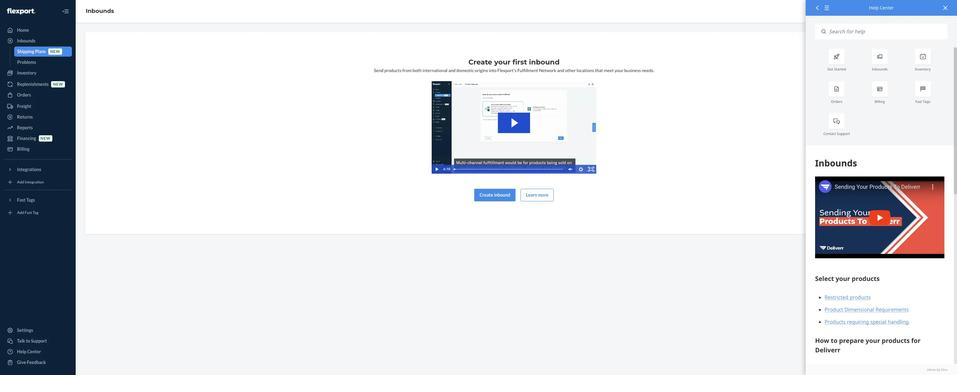 Task type: describe. For each thing, give the bounding box(es) containing it.
fast tags inside dropdown button
[[17, 198, 35, 203]]

tag
[[33, 211, 38, 216]]

talk to support button
[[4, 337, 72, 347]]

1 horizontal spatial your
[[615, 68, 624, 73]]

products
[[384, 68, 402, 73]]

contact
[[824, 132, 836, 136]]

1 vertical spatial billing
[[17, 147, 29, 152]]

settings
[[17, 328, 33, 334]]

tags inside fast tags dropdown button
[[26, 198, 35, 203]]

needs.
[[642, 68, 654, 73]]

get started
[[828, 67, 846, 72]]

origins
[[475, 68, 488, 73]]

integration
[[25, 180, 44, 185]]

new for replenishments
[[53, 82, 63, 87]]

create for your
[[469, 58, 492, 67]]

from
[[402, 68, 412, 73]]

integrations button
[[4, 165, 72, 175]]

1 horizontal spatial center
[[880, 5, 894, 11]]

first
[[513, 58, 527, 67]]

plans
[[35, 49, 46, 54]]

new for shipping plans
[[50, 49, 60, 54]]

settings link
[[4, 326, 72, 336]]

video element
[[432, 81, 596, 174]]

1 vertical spatial inbounds
[[17, 38, 35, 44]]

0 vertical spatial inbounds link
[[86, 8, 114, 15]]

create inbound button
[[474, 189, 516, 202]]

create inbound
[[480, 193, 510, 198]]

Search search field
[[826, 24, 948, 40]]

0 vertical spatial inbounds
[[86, 8, 114, 15]]

network
[[539, 68, 556, 73]]

elevio
[[928, 368, 936, 373]]

meet
[[604, 68, 614, 73]]

financing
[[17, 136, 36, 141]]

give feedback button
[[4, 358, 72, 368]]

add integration link
[[4, 178, 72, 188]]

add fast tag link
[[4, 208, 72, 218]]

close navigation image
[[62, 8, 69, 15]]

home
[[17, 27, 29, 33]]

elevio by dixa link
[[815, 368, 948, 373]]

locations
[[577, 68, 594, 73]]

reports
[[17, 125, 33, 131]]

that
[[595, 68, 603, 73]]

home link
[[4, 25, 72, 35]]

flexport logo image
[[7, 8, 35, 14]]

reports link
[[4, 123, 72, 133]]

problems link
[[14, 57, 72, 68]]

inbound inside button
[[494, 193, 510, 198]]

fulfillment
[[518, 68, 538, 73]]

inbound inside create your first inbound send products from both international and domestic origins into flexport's fulfillment network and other locations that meet your business needs.
[[529, 58, 560, 67]]

1 horizontal spatial tags
[[923, 99, 931, 104]]

2 vertical spatial inbounds
[[872, 67, 888, 72]]

to
[[26, 339, 30, 344]]

flexport's
[[497, 68, 517, 73]]



Task type: locate. For each thing, give the bounding box(es) containing it.
0 vertical spatial add
[[17, 180, 24, 185]]

add for add integration
[[17, 180, 24, 185]]

help up the give
[[17, 350, 26, 355]]

create inside button
[[480, 193, 493, 198]]

learn more
[[526, 193, 549, 198]]

add
[[17, 180, 24, 185], [17, 211, 24, 216]]

fast
[[916, 99, 922, 104], [17, 198, 25, 203], [25, 211, 32, 216]]

and
[[448, 68, 456, 73], [557, 68, 564, 73]]

center
[[880, 5, 894, 11], [27, 350, 41, 355]]

1 vertical spatial inbound
[[494, 193, 510, 198]]

fast inside dropdown button
[[17, 198, 25, 203]]

1 vertical spatial support
[[31, 339, 47, 344]]

get
[[828, 67, 833, 72]]

0 horizontal spatial inbounds link
[[4, 36, 72, 46]]

learn more button
[[521, 189, 554, 202]]

1 horizontal spatial help center
[[869, 5, 894, 11]]

1 and from the left
[[448, 68, 456, 73]]

inventory
[[915, 67, 931, 72], [17, 70, 36, 76]]

1 vertical spatial add
[[17, 211, 24, 216]]

1 vertical spatial help center
[[17, 350, 41, 355]]

0 vertical spatial billing
[[875, 99, 885, 104]]

support right 'contact'
[[837, 132, 850, 136]]

0 vertical spatial inbound
[[529, 58, 560, 67]]

problems
[[17, 60, 36, 65]]

freight
[[17, 104, 31, 109]]

0 horizontal spatial inventory
[[17, 70, 36, 76]]

fast tags
[[916, 99, 931, 104], [17, 198, 35, 203]]

into
[[489, 68, 497, 73]]

dixa
[[941, 368, 948, 373]]

1 horizontal spatial help
[[869, 5, 879, 11]]

0 horizontal spatial help
[[17, 350, 26, 355]]

new for financing
[[41, 136, 50, 141]]

create
[[469, 58, 492, 67], [480, 193, 493, 198]]

center down the talk to support
[[27, 350, 41, 355]]

0 vertical spatial orders
[[17, 92, 31, 98]]

your right meet
[[615, 68, 624, 73]]

inbounds link
[[86, 8, 114, 15], [4, 36, 72, 46]]

1 vertical spatial center
[[27, 350, 41, 355]]

1 vertical spatial your
[[615, 68, 624, 73]]

freight link
[[4, 102, 72, 112]]

0 vertical spatial center
[[880, 5, 894, 11]]

your up flexport's
[[494, 58, 511, 67]]

returns
[[17, 114, 33, 120]]

business
[[624, 68, 641, 73]]

fast tags button
[[4, 196, 72, 206]]

support down settings 'link'
[[31, 339, 47, 344]]

billing
[[875, 99, 885, 104], [17, 147, 29, 152]]

more
[[538, 193, 549, 198]]

new
[[50, 49, 60, 54], [53, 82, 63, 87], [41, 136, 50, 141]]

0 horizontal spatial billing
[[17, 147, 29, 152]]

1 add from the top
[[17, 180, 24, 185]]

help up search search field
[[869, 5, 879, 11]]

2 vertical spatial new
[[41, 136, 50, 141]]

2 and from the left
[[557, 68, 564, 73]]

shipping
[[17, 49, 34, 54]]

add left integration
[[17, 180, 24, 185]]

1 vertical spatial fast tags
[[17, 198, 35, 203]]

1 vertical spatial help
[[17, 350, 26, 355]]

domestic
[[457, 68, 474, 73]]

0 vertical spatial tags
[[923, 99, 931, 104]]

1 horizontal spatial and
[[557, 68, 564, 73]]

0 vertical spatial help center
[[869, 5, 894, 11]]

new up orders link
[[53, 82, 63, 87]]

center up search search field
[[880, 5, 894, 11]]

support
[[837, 132, 850, 136], [31, 339, 47, 344]]

0 horizontal spatial and
[[448, 68, 456, 73]]

returns link
[[4, 112, 72, 122]]

inbound left learn
[[494, 193, 510, 198]]

give
[[17, 361, 26, 366]]

create for inbound
[[480, 193, 493, 198]]

orders
[[17, 92, 31, 98], [831, 99, 843, 104]]

add for add fast tag
[[17, 211, 24, 216]]

0 horizontal spatial inbound
[[494, 193, 510, 198]]

and left domestic
[[448, 68, 456, 73]]

0 vertical spatial create
[[469, 58, 492, 67]]

0 horizontal spatial your
[[494, 58, 511, 67]]

1 vertical spatial fast
[[17, 198, 25, 203]]

0 vertical spatial fast tags
[[916, 99, 931, 104]]

create your first inbound send products from both international and domestic origins into flexport's fulfillment network and other locations that meet your business needs.
[[374, 58, 654, 73]]

add fast tag
[[17, 211, 38, 216]]

0 horizontal spatial orders
[[17, 92, 31, 98]]

help center
[[869, 5, 894, 11], [17, 350, 41, 355]]

replenishments
[[17, 82, 49, 87]]

talk to support
[[17, 339, 47, 344]]

1 vertical spatial new
[[53, 82, 63, 87]]

support inside 'button'
[[31, 339, 47, 344]]

0 horizontal spatial inbounds
[[17, 38, 35, 44]]

help center up search search field
[[869, 5, 894, 11]]

new down reports link
[[41, 136, 50, 141]]

shipping plans
[[17, 49, 46, 54]]

new right plans
[[50, 49, 60, 54]]

0 horizontal spatial help center
[[17, 350, 41, 355]]

0 horizontal spatial support
[[31, 339, 47, 344]]

1 vertical spatial create
[[480, 193, 493, 198]]

0 horizontal spatial center
[[27, 350, 41, 355]]

other
[[565, 68, 576, 73]]

help
[[869, 5, 879, 11], [17, 350, 26, 355]]

video thumbnail image
[[432, 81, 596, 174], [432, 81, 596, 174]]

1 horizontal spatial billing
[[875, 99, 885, 104]]

started
[[834, 67, 846, 72]]

billing link
[[4, 144, 72, 155]]

0 vertical spatial new
[[50, 49, 60, 54]]

by
[[937, 368, 940, 373]]

1 horizontal spatial fast tags
[[916, 99, 931, 104]]

0 vertical spatial support
[[837, 132, 850, 136]]

1 horizontal spatial inventory
[[915, 67, 931, 72]]

0 horizontal spatial fast tags
[[17, 198, 35, 203]]

2 horizontal spatial inbounds
[[872, 67, 888, 72]]

create inside create your first inbound send products from both international and domestic origins into flexport's fulfillment network and other locations that meet your business needs.
[[469, 58, 492, 67]]

inventory link
[[4, 68, 72, 78]]

inbound up network on the top right of the page
[[529, 58, 560, 67]]

add left 'tag'
[[17, 211, 24, 216]]

learn
[[526, 193, 537, 198]]

inbound
[[529, 58, 560, 67], [494, 193, 510, 198]]

1 horizontal spatial inbounds link
[[86, 8, 114, 15]]

feedback
[[27, 361, 46, 366]]

elevio by dixa
[[928, 368, 948, 373]]

1 horizontal spatial orders
[[831, 99, 843, 104]]

tags
[[923, 99, 931, 104], [26, 198, 35, 203]]

orders link
[[4, 90, 72, 100]]

0 horizontal spatial tags
[[26, 198, 35, 203]]

help center link
[[4, 348, 72, 358]]

1 horizontal spatial support
[[837, 132, 850, 136]]

inbounds
[[86, 8, 114, 15], [17, 38, 35, 44], [872, 67, 888, 72]]

2 add from the top
[[17, 211, 24, 216]]

international
[[423, 68, 448, 73]]

1 vertical spatial orders
[[831, 99, 843, 104]]

1 horizontal spatial inbounds
[[86, 8, 114, 15]]

send
[[374, 68, 384, 73]]

0 vertical spatial your
[[494, 58, 511, 67]]

0 vertical spatial fast
[[916, 99, 922, 104]]

1 vertical spatial tags
[[26, 198, 35, 203]]

both
[[413, 68, 422, 73]]

your
[[494, 58, 511, 67], [615, 68, 624, 73]]

1 horizontal spatial inbound
[[529, 58, 560, 67]]

1 vertical spatial inbounds link
[[4, 36, 72, 46]]

2 vertical spatial fast
[[25, 211, 32, 216]]

integrations
[[17, 167, 41, 173]]

give feedback
[[17, 361, 46, 366]]

0 vertical spatial help
[[869, 5, 879, 11]]

help center down to
[[17, 350, 41, 355]]

talk
[[17, 339, 25, 344]]

add integration
[[17, 180, 44, 185]]

and left other at the right of the page
[[557, 68, 564, 73]]

contact support
[[824, 132, 850, 136]]



Task type: vqa. For each thing, say whether or not it's contained in the screenshot.
rightmost Fast Tags
yes



